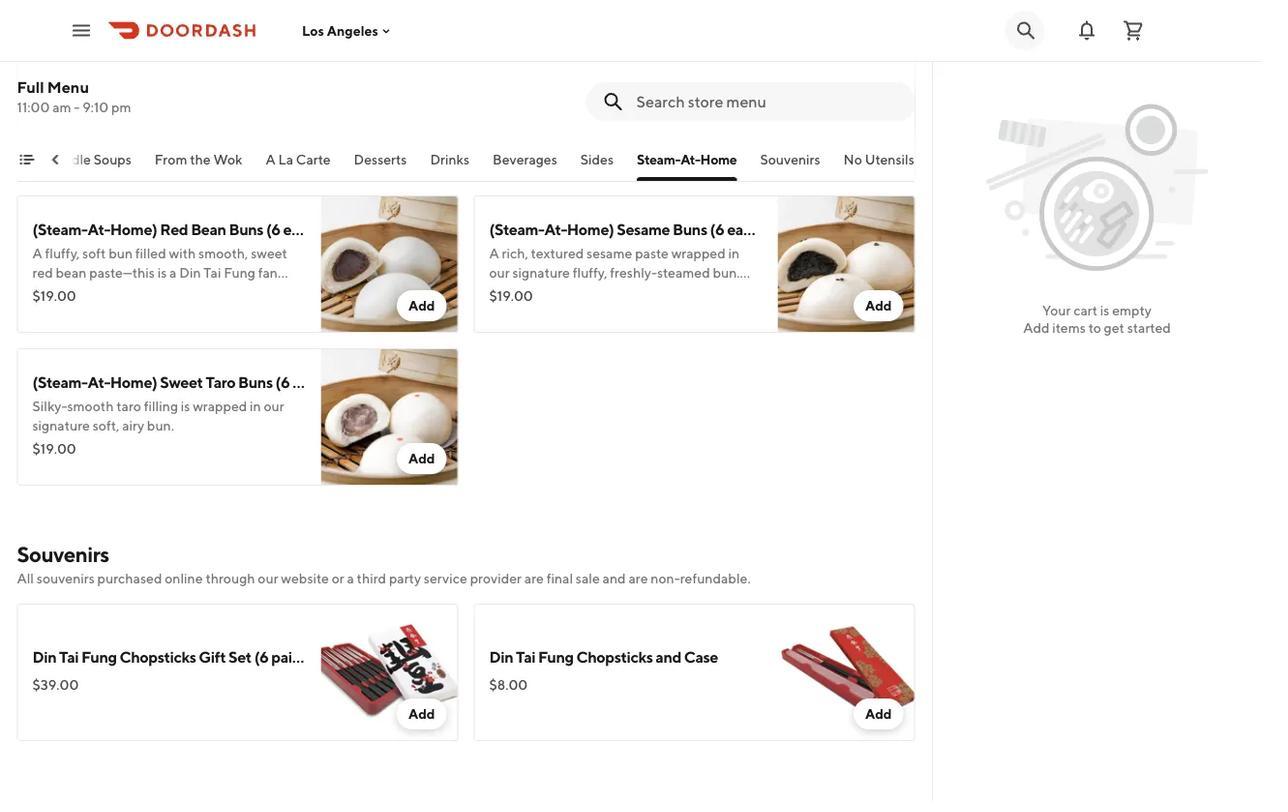 Task type: describe. For each thing, give the bounding box(es) containing it.
get
[[1105, 320, 1125, 336]]

and up a la carte
[[256, 131, 279, 147]]

1 are from the left
[[525, 571, 544, 587]]

$8.00
[[490, 677, 528, 693]]

wraps
[[307, 67, 352, 86]]

airy
[[122, 418, 144, 434]]

a la carte button
[[266, 150, 331, 181]]

flavor.
[[143, 151, 180, 167]]

wrapped inside "(steam-at-home) sesame buns (6 each) a rich, textured sesame paste wrapped in our signature fluffy, freshly-steamed bun. may contain peanuts."
[[672, 245, 726, 261]]

full menu 11:00 am - 9:10 pm
[[17, 78, 131, 115]]

red inside (steam-at-home) red bean sticky rice wraps (5 each) smooth, lightly-sweetened red bean paste enveloped in sticky rice and wrapped in bamboo leaves to retain its moisture and aromatic bamboo flavor.
[[201, 92, 222, 108]]

lightly-
[[87, 92, 131, 108]]

a inside "(steam-at-home) sesame buns (6 each) a rich, textured sesame paste wrapped in our signature fluffy, freshly-steamed bun. may contain peanuts."
[[490, 245, 499, 261]]

taro
[[116, 398, 141, 414]]

bun. for taro
[[147, 418, 174, 434]]

our inside 'souvenirs all souvenirs purchased online through our website or a third party service provider are final sale and are non-refundable.'
[[258, 571, 278, 587]]

(steam- for (steam-at-home) red bean sticky rice wraps (5 each) smooth, lightly-sweetened red bean paste enveloped in sticky rice and wrapped in bamboo leaves to retain its moisture and aromatic bamboo flavor.
[[32, 67, 88, 86]]

(steam-at-home) sweet taro buns (6 each) image
[[321, 349, 459, 486]]

in up leaves
[[100, 112, 112, 128]]

its
[[182, 131, 196, 147]]

at- for (steam-at-home) red bean sticky rice wraps (5 each) smooth, lightly-sweetened red bean paste enveloped in sticky rice and wrapped in bamboo leaves to retain its moisture and aromatic bamboo flavor.
[[88, 67, 110, 86]]

smooth
[[67, 398, 114, 414]]

angeles
[[327, 23, 379, 38]]

2 are from the left
[[629, 571, 648, 587]]

tai for din tai fung chopsticks and case
[[516, 648, 536, 667]]

each) inside (steam-at-home) sweet taro buns (6 each) silky-smooth taro filling is wrapped in our signature soft, airy bun. $19.00
[[293, 373, 331, 392]]

(steam- for (steam-at-home) vegan buns (6 each)
[[490, 67, 545, 86]]

red inside (steam-at-home) red bean buns (6 each) a fluffy, soft bun filled with smooth, sweet red bean paste—this is a din tai fung fan favorite.
[[32, 265, 53, 281]]

home) for (steam-at-home) vegan buns (6 each)
[[567, 67, 614, 86]]

signature inside "(steam-at-home) sesame buns (6 each) a rich, textured sesame paste wrapped in our signature fluffy, freshly-steamed bun. may contain peanuts."
[[513, 265, 570, 281]]

wok
[[214, 152, 243, 168]]

(steam-at-home) sesame buns (6 each) a rich, textured sesame paste wrapped in our signature fluffy, freshly-steamed bun. may contain peanuts.
[[490, 220, 765, 300]]

our inside "(steam-at-home) sesame buns (6 each) a rich, textured sesame paste wrapped in our signature fluffy, freshly-steamed bun. may contain peanuts."
[[490, 265, 510, 281]]

noodle soups
[[46, 152, 132, 168]]

peanuts.
[[568, 284, 621, 300]]

pm
[[111, 99, 131, 115]]

our inside (steam-at-home) sweet taro buns (6 each) silky-smooth taro filling is wrapped in our signature soft, airy bun. $19.00
[[264, 398, 284, 414]]

fan
[[258, 265, 278, 281]]

1 vertical spatial bamboo
[[89, 151, 140, 167]]

sesame
[[587, 245, 633, 261]]

rich,
[[502, 245, 529, 261]]

add button for din tai fung chopsticks gift set (6 pairs)
[[397, 699, 447, 730]]

la
[[279, 152, 294, 168]]

through
[[206, 571, 255, 587]]

rice
[[274, 67, 304, 86]]

items
[[1053, 320, 1086, 336]]

buns inside "(steam-at-home) sesame buns (6 each) a rich, textured sesame paste wrapped in our signature fluffy, freshly-steamed bun. may contain peanuts."
[[673, 220, 708, 239]]

souvenirs all souvenirs purchased online through our website or a third party service provider are final sale and are non-refundable.
[[17, 542, 751, 587]]

refundable.
[[680, 571, 751, 587]]

at- for (steam-at-home) red bean buns (6 each) a fluffy, soft bun filled with smooth, sweet red bean paste—this is a din tai fung fan favorite.
[[88, 220, 110, 239]]

din inside (steam-at-home) red bean buns (6 each) a fluffy, soft bun filled with smooth, sweet red bean paste—this is a din tai fung fan favorite.
[[179, 265, 201, 281]]

scroll menu navigation left image
[[48, 152, 63, 168]]

started
[[1128, 320, 1172, 336]]

no utensils button
[[845, 150, 915, 181]]

soft,
[[93, 418, 119, 434]]

and up "its"
[[178, 112, 202, 128]]

(steam-at-home) sesame buns (6 each) image
[[778, 196, 916, 333]]

third
[[357, 571, 387, 587]]

set
[[229, 648, 252, 667]]

0 horizontal spatial bamboo
[[32, 131, 83, 147]]

to inside your cart is empty add items to get started
[[1089, 320, 1102, 336]]

din for din tai fung chopsticks gift set (6 pairs)
[[32, 648, 56, 667]]

non-
[[651, 571, 680, 587]]

desserts button
[[355, 150, 408, 181]]

sweet
[[160, 373, 203, 392]]

paste—this
[[89, 265, 155, 281]]

(steam-at-home) red bean buns (6 each) image
[[321, 196, 459, 333]]

home) for (steam-at-home) red bean sticky rice wraps (5 each) smooth, lightly-sweetened red bean paste enveloped in sticky rice and wrapped in bamboo leaves to retain its moisture and aromatic bamboo flavor.
[[110, 67, 157, 86]]

(6 for din tai fung chopsticks gift set (6 pairs)
[[254, 648, 269, 667]]

online
[[165, 571, 203, 587]]

fung for din tai fung chopsticks and case
[[539, 648, 574, 667]]

at- for (steam-at-home) sesame buns (6 each) a rich, textured sesame paste wrapped in our signature fluffy, freshly-steamed bun. may contain peanuts.
[[545, 220, 567, 239]]

$19.00 for (steam-at-home) red bean buns (6 each)
[[32, 288, 76, 304]]

home) for (steam-at-home) sesame buns (6 each) a rich, textured sesame paste wrapped in our signature fluffy, freshly-steamed bun. may contain peanuts.
[[567, 220, 614, 239]]

(6 for (steam-at-home) sweet taro buns (6 each) silky-smooth taro filling is wrapped in our signature soft, airy bun. $19.00
[[276, 373, 290, 392]]

in inside "(steam-at-home) sesame buns (6 each) a rich, textured sesame paste wrapped in our signature fluffy, freshly-steamed bun. may contain peanuts."
[[729, 245, 740, 261]]

vegan
[[617, 67, 661, 86]]

$19.00 for (steam-at-home) sesame buns (6 each)
[[490, 288, 533, 304]]

(steam-at-home) red bean sticky rice wraps (5 each) smooth, lightly-sweetened red bean paste enveloped in sticky rice and wrapped in bamboo leaves to retain its moisture and aromatic bamboo flavor.
[[32, 67, 409, 167]]

buns right vegan
[[664, 67, 698, 86]]

and left case
[[656, 648, 682, 667]]

smooth,
[[32, 92, 84, 108]]

empty
[[1113, 303, 1152, 319]]

a la carte
[[266, 152, 331, 168]]

wrapped inside (steam-at-home) sweet taro buns (6 each) silky-smooth taro filling is wrapped in our signature soft, airy bun. $19.00
[[193, 398, 247, 414]]

fung for din tai fung chopsticks gift set (6 pairs)
[[81, 648, 117, 667]]

paste inside "(steam-at-home) sesame buns (6 each) a rich, textured sesame paste wrapped in our signature fluffy, freshly-steamed bun. may contain peanuts."
[[635, 245, 669, 261]]

case
[[684, 648, 719, 667]]

is inside (steam-at-home) sweet taro buns (6 each) silky-smooth taro filling is wrapped in our signature soft, airy bun. $19.00
[[181, 398, 190, 414]]

(steam-at-home) sweet taro buns (6 each) silky-smooth taro filling is wrapped in our signature soft, airy bun. $19.00
[[32, 373, 331, 457]]

bun. for buns
[[713, 265, 740, 281]]

rice
[[153, 112, 176, 128]]

your
[[1043, 303, 1071, 319]]

and inside 'souvenirs all souvenirs purchased online through our website or a third party service provider are final sale and are non-refundable.'
[[603, 571, 626, 587]]

provider
[[470, 571, 522, 587]]

noodle soups button
[[46, 150, 132, 181]]

full
[[17, 78, 44, 96]]

at- for (steam-at-home) vegan buns (6 each)
[[545, 67, 567, 86]]

add button for din tai fung chopsticks and case
[[854, 699, 904, 730]]

contain
[[519, 284, 565, 300]]

sticky
[[114, 112, 150, 128]]

carte
[[297, 152, 331, 168]]

drinks
[[431, 152, 470, 168]]

bean inside (steam-at-home) red bean buns (6 each) a fluffy, soft bun filled with smooth, sweet red bean paste—this is a din tai fung fan favorite.
[[56, 265, 87, 281]]

(steam- for (steam-at-home) sweet taro buns (6 each) silky-smooth taro filling is wrapped in our signature soft, airy bun. $19.00
[[32, 373, 88, 392]]

may
[[490, 284, 516, 300]]

moisture
[[199, 131, 253, 147]]

aromatic
[[32, 151, 87, 167]]

(steam- for (steam-at-home) sesame buns (6 each) a rich, textured sesame paste wrapped in our signature fluffy, freshly-steamed bun. may contain peanuts.
[[490, 220, 545, 239]]

(5
[[354, 67, 369, 86]]

chopsticks for gift
[[120, 648, 196, 667]]

steamed
[[657, 265, 711, 281]]

(steam-at-home) red bean buns (6 each) a fluffy, soft bun filled with smooth, sweet red bean paste—this is a din tai fung fan favorite.
[[32, 220, 321, 300]]

your cart is empty add items to get started
[[1024, 303, 1172, 336]]

all
[[17, 571, 34, 587]]

each) inside "(steam-at-home) sesame buns (6 each) a rich, textured sesame paste wrapped in our signature fluffy, freshly-steamed bun. may contain peanuts."
[[727, 220, 765, 239]]

drinks button
[[431, 150, 470, 181]]

from the wok
[[155, 152, 243, 168]]

din tai fung chopsticks gift set (6 pairs)
[[32, 648, 309, 667]]

pairs)
[[271, 648, 309, 667]]

filled
[[135, 245, 166, 261]]

cart
[[1074, 303, 1098, 319]]

purchased
[[97, 571, 162, 587]]

9:10
[[82, 99, 109, 115]]

each) inside (steam-at-home) red bean sticky rice wraps (5 each) smooth, lightly-sweetened red bean paste enveloped in sticky rice and wrapped in bamboo leaves to retain its moisture and aromatic bamboo flavor.
[[371, 67, 409, 86]]

fluffy, inside "(steam-at-home) sesame buns (6 each) a rich, textured sesame paste wrapped in our signature fluffy, freshly-steamed bun. may contain peanuts."
[[573, 265, 608, 281]]

in down the sticky
[[261, 112, 272, 128]]

the
[[191, 152, 211, 168]]

at- for (steam-at-home) sweet taro buns (6 each) silky-smooth taro filling is wrapped in our signature soft, airy bun. $19.00
[[88, 373, 110, 392]]

menu
[[47, 78, 89, 96]]

paste inside (steam-at-home) red bean sticky rice wraps (5 each) smooth, lightly-sweetened red bean paste enveloped in sticky rice and wrapped in bamboo leaves to retain its moisture and aromatic bamboo flavor.
[[258, 92, 292, 108]]

leaves
[[86, 131, 125, 147]]

taro
[[206, 373, 236, 392]]

sides
[[581, 152, 614, 168]]



Task type: vqa. For each thing, say whether or not it's contained in the screenshot.
the topmost Bacon,
no



Task type: locate. For each thing, give the bounding box(es) containing it.
website
[[281, 571, 329, 587]]

silky-
[[32, 398, 67, 414]]

bean inside (steam-at-home) red bean buns (6 each) a fluffy, soft bun filled with smooth, sweet red bean paste—this is a din tai fung fan favorite.
[[191, 220, 226, 239]]

signature up contain
[[513, 265, 570, 281]]

souvenirs
[[37, 571, 95, 587]]

is down sweet
[[181, 398, 190, 414]]

freshly-
[[610, 265, 658, 281]]

souvenirs for souvenirs
[[761, 152, 821, 168]]

0 horizontal spatial red
[[32, 265, 53, 281]]

add button
[[397, 138, 447, 169], [854, 138, 904, 169], [397, 291, 447, 322], [854, 291, 904, 322], [397, 444, 447, 475], [397, 699, 447, 730], [854, 699, 904, 730]]

home) up bun
[[110, 220, 157, 239]]

(6 inside "(steam-at-home) sesame buns (6 each) a rich, textured sesame paste wrapped in our signature fluffy, freshly-steamed bun. may contain peanuts."
[[710, 220, 725, 239]]

fung down smooth,
[[224, 265, 256, 281]]

din tai fung chopsticks and case
[[490, 648, 719, 667]]

0 vertical spatial red
[[201, 92, 222, 108]]

(steam-
[[32, 67, 88, 86], [490, 67, 545, 86], [32, 220, 88, 239], [490, 220, 545, 239], [32, 373, 88, 392]]

at- inside "(steam-at-home) sesame buns (6 each) a rich, textured sesame paste wrapped in our signature fluffy, freshly-steamed bun. may contain peanuts."
[[545, 220, 567, 239]]

paste down rice
[[258, 92, 292, 108]]

retain
[[143, 131, 179, 147]]

sticky
[[229, 67, 271, 86]]

show menu categories image
[[19, 152, 34, 168]]

1 horizontal spatial to
[[1089, 320, 1102, 336]]

signature
[[513, 265, 570, 281], [32, 418, 90, 434]]

0 vertical spatial souvenirs
[[761, 152, 821, 168]]

din up $39.00
[[32, 648, 56, 667]]

0 horizontal spatial a
[[170, 265, 177, 281]]

1 horizontal spatial fung
[[224, 265, 256, 281]]

0 vertical spatial signature
[[513, 265, 570, 281]]

red up moisture
[[201, 92, 222, 108]]

home) inside (steam-at-home) sweet taro buns (6 each) silky-smooth taro filling is wrapped in our signature soft, airy bun. $19.00
[[110, 373, 157, 392]]

smooth,
[[199, 245, 248, 261]]

1 vertical spatial bean
[[56, 265, 87, 281]]

red
[[201, 92, 222, 108], [32, 265, 53, 281]]

home) for (steam-at-home) red bean buns (6 each) a fluffy, soft bun filled with smooth, sweet red bean paste—this is a din tai fung fan favorite.
[[110, 220, 157, 239]]

red up "with"
[[160, 220, 188, 239]]

sides button
[[581, 150, 614, 181]]

0 horizontal spatial fung
[[81, 648, 117, 667]]

din down "with"
[[179, 265, 201, 281]]

1 vertical spatial souvenirs
[[17, 542, 109, 567]]

or
[[332, 571, 344, 587]]

1 horizontal spatial tai
[[204, 265, 221, 281]]

steam-at-home
[[638, 152, 738, 168]]

2 horizontal spatial is
[[1101, 303, 1110, 319]]

chopsticks for and
[[577, 648, 653, 667]]

(steam- up the soft
[[32, 220, 88, 239]]

1 bean from the top
[[191, 67, 226, 86]]

din tai fung chopsticks gift set (6 pairs) image
[[321, 604, 459, 742]]

$19.00 inside (steam-at-home) sweet taro buns (6 each) silky-smooth taro filling is wrapped in our signature soft, airy bun. $19.00
[[32, 441, 76, 457]]

at-
[[88, 67, 110, 86], [545, 67, 567, 86], [681, 152, 701, 168], [88, 220, 110, 239], [545, 220, 567, 239], [88, 373, 110, 392]]

add button for (steam-at-home) red bean buns (6 each)
[[397, 291, 447, 322]]

2 bean from the top
[[191, 220, 226, 239]]

din for din tai fung chopsticks and case
[[490, 648, 513, 667]]

0 vertical spatial bean
[[225, 92, 256, 108]]

in right filling
[[250, 398, 261, 414]]

wrapped inside (steam-at-home) red bean sticky rice wraps (5 each) smooth, lightly-sweetened red bean paste enveloped in sticky rice and wrapped in bamboo leaves to retain its moisture and aromatic bamboo flavor.
[[204, 112, 259, 128]]

is inside your cart is empty add items to get started
[[1101, 303, 1110, 319]]

los angeles
[[302, 23, 379, 38]]

at- up smooth
[[88, 373, 110, 392]]

(6 up item search search box
[[701, 67, 715, 86]]

1 vertical spatial red
[[160, 220, 188, 239]]

0 vertical spatial to
[[128, 131, 140, 147]]

am
[[52, 99, 71, 115]]

0 horizontal spatial are
[[525, 571, 544, 587]]

each)
[[371, 67, 409, 86], [718, 67, 756, 86], [283, 220, 321, 239], [727, 220, 765, 239], [293, 373, 331, 392]]

tai
[[204, 265, 221, 281], [59, 648, 79, 667], [516, 648, 536, 667]]

0 horizontal spatial to
[[128, 131, 140, 147]]

bun. inside "(steam-at-home) sesame buns (6 each) a rich, textured sesame paste wrapped in our signature fluffy, freshly-steamed bun. may contain peanuts."
[[713, 265, 740, 281]]

buns inside (steam-at-home) sweet taro buns (6 each) silky-smooth taro filling is wrapped in our signature soft, airy bun. $19.00
[[238, 373, 273, 392]]

beverages
[[493, 152, 558, 168]]

wrapped up steamed
[[672, 245, 726, 261]]

bean down the sticky
[[225, 92, 256, 108]]

home) left vegan
[[567, 67, 614, 86]]

home) up the sesame
[[567, 220, 614, 239]]

bun. inside (steam-at-home) sweet taro buns (6 each) silky-smooth taro filling is wrapped in our signature soft, airy bun. $19.00
[[147, 418, 174, 434]]

-
[[74, 99, 80, 115]]

desserts
[[355, 152, 408, 168]]

2 horizontal spatial din
[[490, 648, 513, 667]]

to down sticky
[[128, 131, 140, 147]]

(steam- up smooth,
[[32, 67, 88, 86]]

1 horizontal spatial signature
[[513, 265, 570, 281]]

tai up $39.00
[[59, 648, 79, 667]]

sweetened
[[131, 92, 199, 108]]

in down home
[[729, 245, 740, 261]]

each) right the (5
[[371, 67, 409, 86]]

each) down home
[[727, 220, 765, 239]]

0 horizontal spatial paste
[[258, 92, 292, 108]]

(6 for (steam-at-home) red bean buns (6 each) a fluffy, soft bun filled with smooth, sweet red bean paste—this is a din tai fung fan favorite.
[[266, 220, 281, 239]]

1 horizontal spatial paste
[[635, 245, 669, 261]]

a down "with"
[[170, 265, 177, 281]]

bean up favorite.
[[56, 265, 87, 281]]

0 vertical spatial bean
[[191, 67, 226, 86]]

add
[[409, 145, 435, 161], [866, 145, 892, 161], [409, 298, 435, 314], [866, 298, 892, 314], [1024, 320, 1050, 336], [409, 451, 435, 467], [409, 706, 435, 722], [866, 706, 892, 722]]

1 horizontal spatial din
[[179, 265, 201, 281]]

1 vertical spatial wrapped
[[672, 245, 726, 261]]

no utensils
[[845, 152, 915, 168]]

0 vertical spatial wrapped
[[204, 112, 259, 128]]

home) up pm
[[110, 67, 157, 86]]

souvenirs up souvenirs
[[17, 542, 109, 567]]

0 vertical spatial our
[[490, 265, 510, 281]]

(6 up sweet at left
[[266, 220, 281, 239]]

wrapped
[[204, 112, 259, 128], [672, 245, 726, 261], [193, 398, 247, 414]]

no
[[845, 152, 863, 168]]

0 items, open order cart image
[[1122, 19, 1146, 42]]

from the wok button
[[155, 150, 243, 181]]

0 vertical spatial a
[[170, 265, 177, 281]]

0 horizontal spatial chopsticks
[[120, 648, 196, 667]]

is down filled
[[158, 265, 167, 281]]

0 horizontal spatial a
[[32, 245, 42, 261]]

each) up item search search box
[[718, 67, 756, 86]]

(steam-at-home) vegan buns (6 each)
[[490, 67, 756, 86]]

(6 inside (steam-at-home) red bean buns (6 each) a fluffy, soft bun filled with smooth, sweet red bean paste—this is a din tai fung fan favorite.
[[266, 220, 281, 239]]

(steam- inside "(steam-at-home) sesame buns (6 each) a rich, textured sesame paste wrapped in our signature fluffy, freshly-steamed bun. may contain peanuts."
[[490, 220, 545, 239]]

buns inside (steam-at-home) red bean buns (6 each) a fluffy, soft bun filled with smooth, sweet red bean paste—this is a din tai fung fan favorite.
[[229, 220, 264, 239]]

Item Search search field
[[637, 91, 900, 112]]

1 horizontal spatial bun.
[[713, 265, 740, 281]]

final
[[547, 571, 573, 587]]

0 horizontal spatial tai
[[59, 648, 79, 667]]

home
[[701, 152, 738, 168]]

add button for (steam-at-home) sweet taro buns (6 each)
[[397, 444, 447, 475]]

bean for buns
[[191, 220, 226, 239]]

bun
[[109, 245, 133, 261]]

to left get
[[1089, 320, 1102, 336]]

bean up smooth,
[[191, 220, 226, 239]]

$39.00
[[32, 677, 79, 693]]

din tai fung chopsticks and case image
[[778, 604, 916, 742]]

from
[[155, 152, 188, 168]]

at- inside (steam-at-home) red bean buns (6 each) a fluffy, soft bun filled with smooth, sweet red bean paste—this is a din tai fung fan favorite.
[[88, 220, 110, 239]]

bun. down filling
[[147, 418, 174, 434]]

tai for din tai fung chopsticks gift set (6 pairs)
[[59, 648, 79, 667]]

a inside (steam-at-home) red bean buns (6 each) a fluffy, soft bun filled with smooth, sweet red bean paste—this is a din tai fung fan favorite.
[[170, 265, 177, 281]]

bean left the sticky
[[191, 67, 226, 86]]

1 vertical spatial fluffy,
[[573, 265, 608, 281]]

1 vertical spatial our
[[264, 398, 284, 414]]

fung inside (steam-at-home) red bean buns (6 each) a fluffy, soft bun filled with smooth, sweet red bean paste—this is a din tai fung fan favorite.
[[224, 265, 256, 281]]

1 horizontal spatial is
[[181, 398, 190, 414]]

1 vertical spatial a
[[347, 571, 354, 587]]

home) for (steam-at-home) sweet taro buns (6 each) silky-smooth taro filling is wrapped in our signature soft, airy bun. $19.00
[[110, 373, 157, 392]]

1 horizontal spatial red
[[201, 92, 222, 108]]

2 red from the top
[[160, 220, 188, 239]]

bean
[[225, 92, 256, 108], [56, 265, 87, 281]]

1 vertical spatial signature
[[32, 418, 90, 434]]

are left non-
[[629, 571, 648, 587]]

1 vertical spatial red
[[32, 265, 53, 281]]

signature down silky-
[[32, 418, 90, 434]]

red for buns
[[160, 220, 188, 239]]

0 horizontal spatial souvenirs
[[17, 542, 109, 567]]

(6 inside (steam-at-home) sweet taro buns (6 each) silky-smooth taro filling is wrapped in our signature soft, airy bun. $19.00
[[276, 373, 290, 392]]

at- left vegan
[[545, 67, 567, 86]]

din
[[179, 265, 201, 281], [32, 648, 56, 667], [490, 648, 513, 667]]

(steam- inside (steam-at-home) sweet taro buns (6 each) silky-smooth taro filling is wrapped in our signature soft, airy bun. $19.00
[[32, 373, 88, 392]]

0 horizontal spatial bun.
[[147, 418, 174, 434]]

home)
[[110, 67, 157, 86], [567, 67, 614, 86], [110, 220, 157, 239], [567, 220, 614, 239], [110, 373, 157, 392]]

buns up steamed
[[673, 220, 708, 239]]

at- up the soft
[[88, 220, 110, 239]]

at- inside (steam-at-home) sweet taro buns (6 each) silky-smooth taro filling is wrapped in our signature soft, airy bun. $19.00
[[88, 373, 110, 392]]

din up the $8.00
[[490, 648, 513, 667]]

at- right sides
[[681, 152, 701, 168]]

noodle
[[46, 152, 91, 168]]

tai up the $8.00
[[516, 648, 536, 667]]

a up favorite.
[[32, 245, 42, 261]]

red for sticky
[[160, 67, 188, 86]]

buns up smooth,
[[229, 220, 264, 239]]

los
[[302, 23, 324, 38]]

chopsticks down sale
[[577, 648, 653, 667]]

bamboo up aromatic
[[32, 131, 83, 147]]

a
[[170, 265, 177, 281], [347, 571, 354, 587]]

wrapped up moisture
[[204, 112, 259, 128]]

fung down purchased
[[81, 648, 117, 667]]

0 horizontal spatial fluffy,
[[45, 245, 80, 261]]

our
[[490, 265, 510, 281], [264, 398, 284, 414], [258, 571, 278, 587]]

bun. right steamed
[[713, 265, 740, 281]]

(steam-at-home) red bean sticky rice wraps (5 each) image
[[321, 43, 459, 180]]

bean inside (steam-at-home) red bean sticky rice wraps (5 each) smooth, lightly-sweetened red bean paste enveloped in sticky rice and wrapped in bamboo leaves to retain its moisture and aromatic bamboo flavor.
[[225, 92, 256, 108]]

1 horizontal spatial are
[[629, 571, 648, 587]]

at- for steam-at-home
[[681, 152, 701, 168]]

1 horizontal spatial bamboo
[[89, 151, 140, 167]]

to inside (steam-at-home) red bean sticky rice wraps (5 each) smooth, lightly-sweetened red bean paste enveloped in sticky rice and wrapped in bamboo leaves to retain its moisture and aromatic bamboo flavor.
[[128, 131, 140, 147]]

sweet
[[251, 245, 288, 261]]

wrapped down the taro
[[193, 398, 247, 414]]

each) up sweet at left
[[283, 220, 321, 239]]

paste
[[258, 92, 292, 108], [635, 245, 669, 261]]

0 horizontal spatial din
[[32, 648, 56, 667]]

0 horizontal spatial signature
[[32, 418, 90, 434]]

chopsticks left gift
[[120, 648, 196, 667]]

each) right the taro
[[293, 373, 331, 392]]

2 vertical spatial is
[[181, 398, 190, 414]]

each) inside (steam-at-home) red bean buns (6 each) a fluffy, soft bun filled with smooth, sweet red bean paste—this is a din tai fung fan favorite.
[[283, 220, 321, 239]]

1 horizontal spatial a
[[266, 152, 276, 168]]

souvenirs down item search search box
[[761, 152, 821, 168]]

2 chopsticks from the left
[[577, 648, 653, 667]]

(steam- up silky-
[[32, 373, 88, 392]]

(steam- inside (steam-at-home) red bean buns (6 each) a fluffy, soft bun filled with smooth, sweet red bean paste—this is a din tai fung fan favorite.
[[32, 220, 88, 239]]

and right sale
[[603, 571, 626, 587]]

2 vertical spatial our
[[258, 571, 278, 587]]

soups
[[94, 152, 132, 168]]

2 horizontal spatial tai
[[516, 648, 536, 667]]

at- inside (steam-at-home) red bean sticky rice wraps (5 each) smooth, lightly-sweetened red bean paste enveloped in sticky rice and wrapped in bamboo leaves to retain its moisture and aromatic bamboo flavor.
[[88, 67, 110, 86]]

1 vertical spatial is
[[1101, 303, 1110, 319]]

beverages button
[[493, 150, 558, 181]]

1 horizontal spatial fluffy,
[[573, 265, 608, 281]]

buns right the taro
[[238, 373, 273, 392]]

2 horizontal spatial fung
[[539, 648, 574, 667]]

(steam- for (steam-at-home) red bean buns (6 each) a fluffy, soft bun filled with smooth, sweet red bean paste—this is a din tai fung fan favorite.
[[32, 220, 88, 239]]

(steam- up the rich, at top left
[[490, 220, 545, 239]]

1 vertical spatial bun.
[[147, 418, 174, 434]]

fluffy,
[[45, 245, 80, 261], [573, 265, 608, 281]]

1 vertical spatial paste
[[635, 245, 669, 261]]

fung down 'final'
[[539, 648, 574, 667]]

in
[[100, 112, 112, 128], [261, 112, 272, 128], [729, 245, 740, 261], [250, 398, 261, 414]]

home) inside "(steam-at-home) sesame buns (6 each) a rich, textured sesame paste wrapped in our signature fluffy, freshly-steamed bun. may contain peanuts."
[[567, 220, 614, 239]]

fluffy, left the soft
[[45, 245, 80, 261]]

0 vertical spatial is
[[158, 265, 167, 281]]

(steam- inside (steam-at-home) red bean sticky rice wraps (5 each) smooth, lightly-sweetened red bean paste enveloped in sticky rice and wrapped in bamboo leaves to retain its moisture and aromatic bamboo flavor.
[[32, 67, 88, 86]]

is right cart
[[1101, 303, 1110, 319]]

souvenirs for souvenirs all souvenirs purchased online through our website or a third party service provider are final sale and are non-refundable.
[[17, 542, 109, 567]]

bun.
[[713, 265, 740, 281], [147, 418, 174, 434]]

1 vertical spatial to
[[1089, 320, 1102, 336]]

1 chopsticks from the left
[[120, 648, 196, 667]]

(6 right set
[[254, 648, 269, 667]]

fluffy, up "peanuts."
[[573, 265, 608, 281]]

home) inside (steam-at-home) red bean buns (6 each) a fluffy, soft bun filled with smooth, sweet red bean paste—this is a din tai fung fan favorite.
[[110, 220, 157, 239]]

a inside (steam-at-home) red bean buns (6 each) a fluffy, soft bun filled with smooth, sweet red bean paste—this is a din tai fung fan favorite.
[[32, 245, 42, 261]]

0 horizontal spatial is
[[158, 265, 167, 281]]

notification bell image
[[1076, 19, 1099, 42]]

1 red from the top
[[160, 67, 188, 86]]

a inside 'souvenirs all souvenirs purchased online through our website or a third party service provider are final sale and are non-refundable.'
[[347, 571, 354, 587]]

0 vertical spatial bun.
[[713, 265, 740, 281]]

1 vertical spatial bean
[[191, 220, 226, 239]]

0 vertical spatial fluffy,
[[45, 245, 80, 261]]

open menu image
[[70, 19, 93, 42]]

home) inside (steam-at-home) red bean sticky rice wraps (5 each) smooth, lightly-sweetened red bean paste enveloped in sticky rice and wrapped in bamboo leaves to retain its moisture and aromatic bamboo flavor.
[[110, 67, 157, 86]]

is inside (steam-at-home) red bean buns (6 each) a fluffy, soft bun filled with smooth, sweet red bean paste—this is a din tai fung fan favorite.
[[158, 265, 167, 281]]

1 horizontal spatial souvenirs
[[761, 152, 821, 168]]

0 vertical spatial bamboo
[[32, 131, 83, 147]]

0 horizontal spatial bean
[[56, 265, 87, 281]]

(steam- up beverages
[[490, 67, 545, 86]]

sale
[[576, 571, 600, 587]]

tai down smooth,
[[204, 265, 221, 281]]

bean for sticky
[[191, 67, 226, 86]]

(6 up steamed
[[710, 220, 725, 239]]

(6 right the taro
[[276, 373, 290, 392]]

a left la on the top left of page
[[266, 152, 276, 168]]

1 horizontal spatial chopsticks
[[577, 648, 653, 667]]

souvenirs inside 'souvenirs all souvenirs purchased online through our website or a third party service provider are final sale and are non-refundable.'
[[17, 542, 109, 567]]

signature inside (steam-at-home) sweet taro buns (6 each) silky-smooth taro filling is wrapped in our signature soft, airy bun. $19.00
[[32, 418, 90, 434]]

add button for (steam-at-home) sesame buns (6 each)
[[854, 291, 904, 322]]

1 horizontal spatial bean
[[225, 92, 256, 108]]

are left 'final'
[[525, 571, 544, 587]]

2 horizontal spatial a
[[490, 245, 499, 261]]

a right or
[[347, 571, 354, 587]]

a left the rich, at top left
[[490, 245, 499, 261]]

in inside (steam-at-home) sweet taro buns (6 each) silky-smooth taro filling is wrapped in our signature soft, airy bun. $19.00
[[250, 398, 261, 414]]

2 vertical spatial wrapped
[[193, 398, 247, 414]]

bean inside (steam-at-home) red bean sticky rice wraps (5 each) smooth, lightly-sweetened red bean paste enveloped in sticky rice and wrapped in bamboo leaves to retain its moisture and aromatic bamboo flavor.
[[191, 67, 226, 86]]

add inside your cart is empty add items to get started
[[1024, 320, 1050, 336]]

(steam-at-home) vegan buns (6 each) image
[[778, 43, 916, 180]]

at- up lightly-
[[88, 67, 110, 86]]

textured
[[531, 245, 584, 261]]

paste down sesame
[[635, 245, 669, 261]]

0 vertical spatial red
[[160, 67, 188, 86]]

red inside (steam-at-home) red bean sticky rice wraps (5 each) smooth, lightly-sweetened red bean paste enveloped in sticky rice and wrapped in bamboo leaves to retain its moisture and aromatic bamboo flavor.
[[160, 67, 188, 86]]

11:00
[[17, 99, 50, 115]]

red up sweetened on the left top of the page
[[160, 67, 188, 86]]

fluffy, inside (steam-at-home) red bean buns (6 each) a fluffy, soft bun filled with smooth, sweet red bean paste—this is a din tai fung fan favorite.
[[45, 245, 80, 261]]

home) up taro at left
[[110, 373, 157, 392]]

bamboo down leaves
[[89, 151, 140, 167]]

1 horizontal spatial a
[[347, 571, 354, 587]]

a
[[266, 152, 276, 168], [32, 245, 42, 261], [490, 245, 499, 261]]

soft
[[82, 245, 106, 261]]

(steam-at-home) kurobuta pork sticky rice wraps (5 each) image
[[321, 0, 459, 27]]

bamboo
[[32, 131, 83, 147], [89, 151, 140, 167]]

and
[[178, 112, 202, 128], [256, 131, 279, 147], [603, 571, 626, 587], [656, 648, 682, 667]]

a inside button
[[266, 152, 276, 168]]

with
[[169, 245, 196, 261]]

filling
[[144, 398, 178, 414]]

steam-
[[638, 152, 681, 168]]

tai inside (steam-at-home) red bean buns (6 each) a fluffy, soft bun filled with smooth, sweet red bean paste—this is a din tai fung fan favorite.
[[204, 265, 221, 281]]

red up favorite.
[[32, 265, 53, 281]]

at- up textured
[[545, 220, 567, 239]]

0 vertical spatial paste
[[258, 92, 292, 108]]

red inside (steam-at-home) red bean buns (6 each) a fluffy, soft bun filled with smooth, sweet red bean paste—this is a din tai fung fan favorite.
[[160, 220, 188, 239]]



